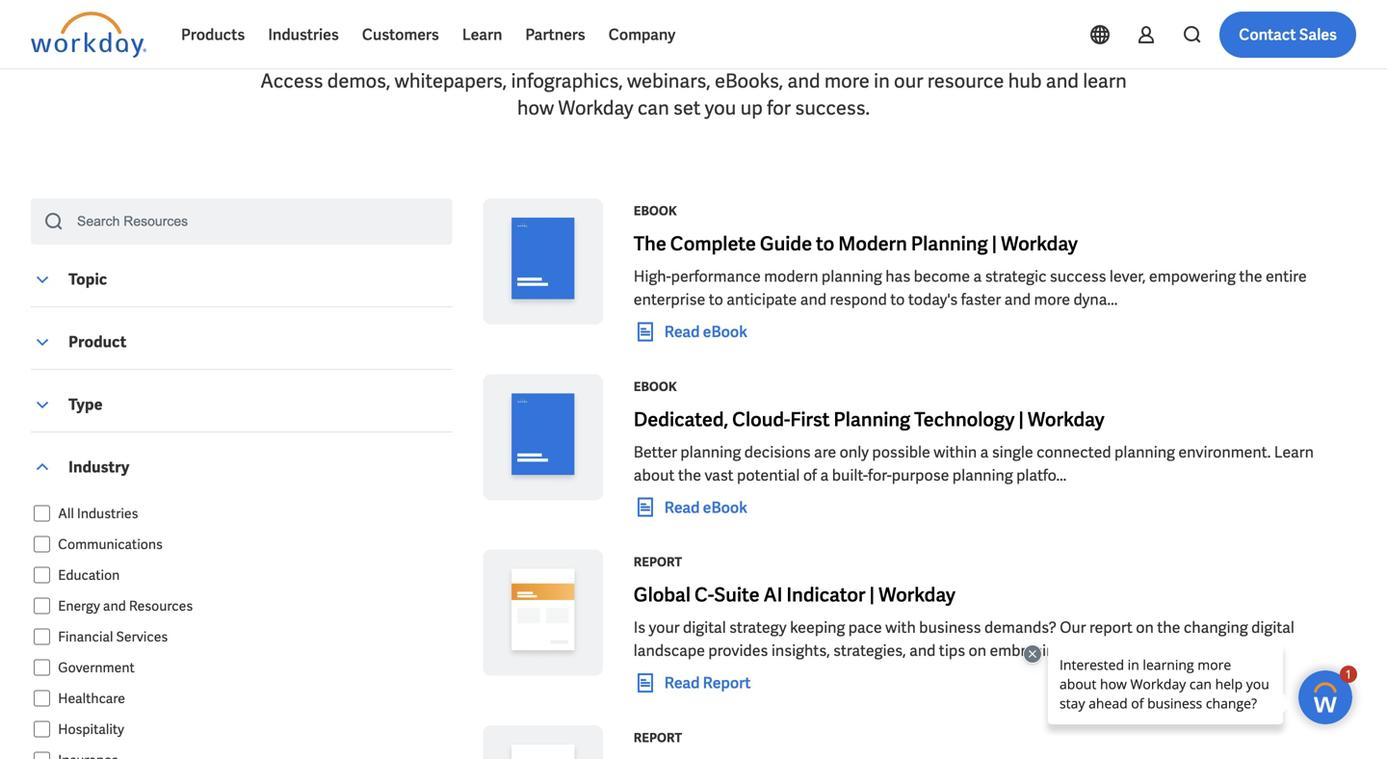 Task type: vqa. For each thing, say whether or not it's contained in the screenshot.


Task type: locate. For each thing, give the bounding box(es) containing it.
1 horizontal spatial learn
[[1274, 442, 1314, 462]]

the left entire
[[1239, 266, 1263, 287]]

industries
[[268, 25, 339, 45], [77, 505, 138, 522]]

ai
[[764, 583, 783, 608]]

to down has
[[891, 290, 905, 310]]

read down the about
[[665, 497, 700, 518]]

the
[[1239, 266, 1263, 287], [678, 465, 701, 485], [1157, 618, 1181, 638]]

sales
[[1299, 25, 1337, 45]]

planning right connected
[[1115, 442, 1175, 462]]

single
[[992, 442, 1034, 462]]

industries inside dropdown button
[[268, 25, 339, 45]]

modern
[[838, 231, 907, 256]]

built-
[[832, 465, 868, 485]]

workday up connected
[[1028, 407, 1105, 432]]

0 horizontal spatial the
[[678, 465, 701, 485]]

high-
[[634, 266, 671, 287]]

a right "of"
[[820, 465, 829, 485]]

2 vertical spatial the
[[1157, 618, 1181, 638]]

read ebook link down enterprise
[[634, 320, 748, 343]]

is your digital strategy keeping pace with business demands? our report on the changing digital landscape provides insights, strategies, and tips on embracing ne...
[[634, 618, 1295, 661]]

2 vertical spatial a
[[820, 465, 829, 485]]

workday down infographics,
[[558, 95, 634, 120]]

webinars,
[[627, 68, 711, 93]]

0 horizontal spatial |
[[870, 583, 875, 608]]

company
[[609, 25, 676, 45]]

| for global c-suite ai indicator | workday
[[870, 583, 875, 608]]

can
[[638, 95, 669, 120]]

a left single
[[980, 442, 989, 462]]

contact sales
[[1239, 25, 1337, 45]]

2 read ebook link from the top
[[634, 496, 748, 519]]

on right report
[[1136, 618, 1154, 638]]

1 vertical spatial read
[[665, 497, 700, 518]]

with
[[886, 618, 916, 638]]

workday
[[558, 95, 634, 120], [1001, 231, 1078, 256], [1028, 407, 1105, 432], [879, 583, 956, 608]]

provides
[[709, 641, 768, 661]]

global
[[634, 583, 691, 608]]

lever,
[[1110, 266, 1146, 287]]

2 vertical spatial read
[[665, 673, 700, 693]]

success
[[1050, 266, 1107, 287]]

ebook up 'the' at top left
[[634, 203, 677, 219]]

infographics,
[[511, 68, 623, 93]]

digital
[[683, 618, 726, 638], [1252, 618, 1295, 638]]

strategy
[[730, 618, 787, 638]]

1 horizontal spatial industries
[[268, 25, 339, 45]]

to down performance
[[709, 290, 723, 310]]

0 vertical spatial on
[[1136, 618, 1154, 638]]

partners
[[526, 25, 586, 45]]

read down landscape
[[665, 673, 700, 693]]

type
[[68, 395, 103, 415]]

modern
[[764, 266, 818, 287]]

within
[[934, 442, 977, 462]]

| for dedicated, cloud-first planning technology | workday
[[1019, 407, 1024, 432]]

government
[[58, 659, 135, 676]]

read
[[665, 322, 700, 342], [665, 497, 700, 518], [665, 673, 700, 693]]

the left vast
[[678, 465, 701, 485]]

and inside is your digital strategy keeping pace with business demands? our report on the changing digital landscape provides insights, strategies, and tips on embracing ne...
[[910, 641, 936, 661]]

2 read ebook from the top
[[665, 497, 748, 518]]

0 horizontal spatial learn
[[462, 25, 502, 45]]

2 vertical spatial |
[[870, 583, 875, 608]]

performance
[[671, 266, 761, 287]]

0 vertical spatial read ebook
[[665, 322, 748, 342]]

read ebook down vast
[[665, 497, 748, 518]]

read for global
[[665, 673, 700, 693]]

contact
[[1239, 25, 1296, 45]]

suite
[[714, 583, 760, 608]]

digital down c-
[[683, 618, 726, 638]]

to
[[816, 231, 835, 256], [709, 290, 723, 310], [891, 290, 905, 310]]

faster
[[961, 290, 1001, 310]]

become
[[914, 266, 970, 287]]

1 horizontal spatial on
[[1136, 618, 1154, 638]]

to right guide
[[816, 231, 835, 256]]

| up single
[[1019, 407, 1024, 432]]

| up strategic
[[992, 231, 997, 256]]

all industries link
[[50, 502, 452, 525]]

0 vertical spatial the
[[1239, 266, 1263, 287]]

hospitality
[[58, 721, 124, 738]]

1 read from the top
[[665, 322, 700, 342]]

embracing
[[990, 641, 1064, 661]]

and up for
[[788, 68, 820, 93]]

better
[[634, 442, 677, 462]]

0 vertical spatial industries
[[268, 25, 339, 45]]

read report
[[665, 673, 751, 693]]

environment.
[[1179, 442, 1271, 462]]

changing
[[1184, 618, 1248, 638]]

1 vertical spatial report
[[703, 673, 751, 693]]

keeping
[[790, 618, 845, 638]]

learn
[[462, 25, 502, 45], [1274, 442, 1314, 462]]

the inside is your digital strategy keeping pace with business demands? our report on the changing digital landscape provides insights, strategies, and tips on embracing ne...
[[1157, 618, 1181, 638]]

company button
[[597, 12, 687, 58]]

read down enterprise
[[665, 322, 700, 342]]

ebook
[[634, 203, 677, 219], [703, 322, 748, 342], [634, 379, 677, 395], [703, 497, 748, 518]]

0 vertical spatial report
[[634, 554, 682, 571]]

report down provides
[[703, 673, 751, 693]]

1 vertical spatial on
[[969, 641, 987, 661]]

2 horizontal spatial the
[[1239, 266, 1263, 287]]

you
[[705, 95, 736, 120]]

None checkbox
[[34, 567, 50, 584], [34, 597, 50, 615], [34, 628, 50, 646], [34, 659, 50, 676], [34, 690, 50, 707], [34, 721, 50, 738], [34, 752, 50, 759], [34, 567, 50, 584], [34, 597, 50, 615], [34, 628, 50, 646], [34, 659, 50, 676], [34, 690, 50, 707], [34, 721, 50, 738], [34, 752, 50, 759]]

a
[[974, 266, 982, 287], [980, 442, 989, 462], [820, 465, 829, 485]]

for-
[[868, 465, 892, 485]]

read ebook link down vast
[[634, 496, 748, 519]]

0 horizontal spatial industries
[[77, 505, 138, 522]]

1 vertical spatial industries
[[77, 505, 138, 522]]

industries right 'products' dropdown button
[[268, 25, 339, 45]]

1 vertical spatial read ebook
[[665, 497, 748, 518]]

and left the tips
[[910, 641, 936, 661]]

workday up with
[[879, 583, 956, 608]]

1 horizontal spatial the
[[1157, 618, 1181, 638]]

0 vertical spatial read
[[665, 322, 700, 342]]

1 read ebook link from the top
[[634, 320, 748, 343]]

planning up only
[[834, 407, 911, 432]]

planning
[[911, 231, 988, 256], [834, 407, 911, 432]]

read ebook down enterprise
[[665, 322, 748, 342]]

communications link
[[50, 533, 452, 556]]

complete
[[670, 231, 756, 256]]

0 vertical spatial |
[[992, 231, 997, 256]]

1 digital from the left
[[683, 618, 726, 638]]

ebook down anticipate on the right top of page
[[703, 322, 748, 342]]

0 vertical spatial a
[[974, 266, 982, 287]]

1 horizontal spatial digital
[[1252, 618, 1295, 638]]

| up pace
[[870, 583, 875, 608]]

3 read from the top
[[665, 673, 700, 693]]

learn left partners
[[462, 25, 502, 45]]

read ebook
[[665, 322, 748, 342], [665, 497, 748, 518]]

tips
[[939, 641, 965, 661]]

services
[[116, 628, 168, 646]]

learn inside dropdown button
[[462, 25, 502, 45]]

report up global
[[634, 554, 682, 571]]

1 read ebook from the top
[[665, 322, 748, 342]]

customers button
[[351, 12, 451, 58]]

2 digital from the left
[[1252, 618, 1295, 638]]

on
[[1136, 618, 1154, 638], [969, 641, 987, 661]]

the left the changing
[[1157, 618, 1181, 638]]

and down strategic
[[1005, 290, 1031, 310]]

None checkbox
[[34, 505, 50, 522], [34, 536, 50, 553], [34, 505, 50, 522], [34, 536, 50, 553]]

your
[[649, 618, 680, 638]]

go to the homepage image
[[31, 12, 146, 58]]

industries button
[[257, 12, 351, 58]]

1 vertical spatial learn
[[1274, 442, 1314, 462]]

2 read from the top
[[665, 497, 700, 518]]

all
[[58, 505, 74, 522]]

workday inside access demos, whitepapers, infographics, webinars, ebooks, and more in our resource hub and learn how workday can set you up for success.
[[558, 95, 634, 120]]

on right the tips
[[969, 641, 987, 661]]

1 vertical spatial read ebook link
[[634, 496, 748, 519]]

and down the modern on the right of the page
[[800, 290, 827, 310]]

learn right 'environment.'
[[1274, 442, 1314, 462]]

access demos, whitepapers, infographics, webinars, ebooks, and more in our resource hub and learn how workday can set you up for success.
[[260, 68, 1127, 120]]

success.
[[795, 95, 870, 120]]

and
[[788, 68, 820, 93], [1046, 68, 1079, 93], [800, 290, 827, 310], [1005, 290, 1031, 310], [103, 597, 126, 615], [910, 641, 936, 661]]

today's
[[908, 290, 958, 310]]

industries up communications
[[77, 505, 138, 522]]

0 vertical spatial read ebook link
[[634, 320, 748, 343]]

report down read report link
[[634, 730, 682, 746]]

contact sales link
[[1220, 12, 1357, 58]]

planning up "become"
[[911, 231, 988, 256]]

the inside the better planning decisions are only possible within a single connected planning environment. learn about the vast potential of a built-for-purpose planning platfo...
[[678, 465, 701, 485]]

0 horizontal spatial digital
[[683, 618, 726, 638]]

financial
[[58, 628, 113, 646]]

0 vertical spatial learn
[[462, 25, 502, 45]]

1 vertical spatial planning
[[834, 407, 911, 432]]

strategic
[[985, 266, 1047, 287]]

planning up respond in the right of the page
[[822, 266, 882, 287]]

read ebook link for the
[[634, 320, 748, 343]]

read ebook for complete
[[665, 322, 748, 342]]

guide
[[760, 231, 812, 256]]

partners button
[[514, 12, 597, 58]]

|
[[992, 231, 997, 256], [1019, 407, 1024, 432], [870, 583, 875, 608]]

a up faster on the top right of the page
[[974, 266, 982, 287]]

read ebook link
[[634, 320, 748, 343], [634, 496, 748, 519]]

1 vertical spatial |
[[1019, 407, 1024, 432]]

1 vertical spatial the
[[678, 465, 701, 485]]

digital right the changing
[[1252, 618, 1295, 638]]

workday up strategic
[[1001, 231, 1078, 256]]

2 horizontal spatial |
[[1019, 407, 1024, 432]]



Task type: describe. For each thing, give the bounding box(es) containing it.
0 vertical spatial planning
[[911, 231, 988, 256]]

education
[[58, 567, 120, 584]]

hospitality link
[[50, 718, 452, 741]]

access demos, whitepapers,
[[260, 68, 507, 93]]

of
[[803, 465, 817, 485]]

report inside read report link
[[703, 673, 751, 693]]

indicator
[[787, 583, 866, 608]]

planning down within at the bottom
[[953, 465, 1013, 485]]

energy and resources link
[[50, 594, 452, 618]]

read for the
[[665, 322, 700, 342]]

the
[[634, 231, 667, 256]]

learn
[[1083, 68, 1127, 93]]

energy
[[58, 597, 100, 615]]

ebook down vast
[[703, 497, 748, 518]]

a inside high-performance modern planning has become a strategic success lever, empowering the entire enterprise to anticipate and respond to today's faster and more dyna...
[[974, 266, 982, 287]]

2 vertical spatial report
[[634, 730, 682, 746]]

set
[[673, 95, 701, 120]]

read report link
[[634, 672, 751, 695]]

products
[[181, 25, 245, 45]]

enterprise
[[634, 290, 706, 310]]

connected
[[1037, 442, 1111, 462]]

about
[[634, 465, 675, 485]]

planning up vast
[[681, 442, 741, 462]]

ebook up dedicated,
[[634, 379, 677, 395]]

the complete guide to modern planning | workday
[[634, 231, 1078, 256]]

2 horizontal spatial to
[[891, 290, 905, 310]]

and right hub at the top right of the page
[[1046, 68, 1079, 93]]

first
[[790, 407, 830, 432]]

topic
[[68, 269, 107, 290]]

hub
[[1008, 68, 1042, 93]]

healthcare link
[[50, 687, 452, 710]]

financial services link
[[50, 625, 452, 648]]

landscape
[[634, 641, 705, 661]]

the inside high-performance modern planning has become a strategic success lever, empowering the entire enterprise to anticipate and respond to today's faster and more dyna...
[[1239, 266, 1263, 287]]

entire
[[1266, 266, 1307, 287]]

more in
[[825, 68, 890, 93]]

0 horizontal spatial on
[[969, 641, 987, 661]]

planning inside high-performance modern planning has become a strategic success lever, empowering the entire enterprise to anticipate and respond to today's faster and more dyna...
[[822, 266, 882, 287]]

strategies,
[[834, 641, 906, 661]]

has
[[886, 266, 911, 287]]

high-performance modern planning has become a strategic success lever, empowering the entire enterprise to anticipate and respond to today's faster and more dyna...
[[634, 266, 1307, 310]]

dedicated, cloud-first planning technology | workday
[[634, 407, 1105, 432]]

is
[[634, 618, 646, 638]]

1 horizontal spatial to
[[816, 231, 835, 256]]

are
[[814, 442, 837, 462]]

dedicated,
[[634, 407, 728, 432]]

pace
[[849, 618, 882, 638]]

possible
[[872, 442, 931, 462]]

and up financial services
[[103, 597, 126, 615]]

product
[[68, 332, 127, 352]]

education link
[[50, 564, 452, 587]]

decisions
[[744, 442, 811, 462]]

potential
[[737, 465, 800, 485]]

learn button
[[451, 12, 514, 58]]

read for dedicated,
[[665, 497, 700, 518]]

empowering
[[1149, 266, 1236, 287]]

more
[[1034, 290, 1070, 310]]

financial services
[[58, 628, 168, 646]]

learn inside the better planning decisions are only possible within a single connected planning environment. learn about the vast potential of a built-for-purpose planning platfo...
[[1274, 442, 1314, 462]]

our
[[1060, 618, 1086, 638]]

energy and resources
[[58, 597, 193, 615]]

resources
[[129, 597, 193, 615]]

our
[[894, 68, 923, 93]]

1 vertical spatial a
[[980, 442, 989, 462]]

only
[[840, 442, 869, 462]]

technology
[[914, 407, 1015, 432]]

industry
[[68, 457, 129, 477]]

demands?
[[985, 618, 1057, 638]]

1 horizontal spatial |
[[992, 231, 997, 256]]

cloud-
[[732, 407, 790, 432]]

platfo...
[[1017, 465, 1067, 485]]

healthcare
[[58, 690, 125, 707]]

better planning decisions are only possible within a single connected planning environment. learn about the vast potential of a built-for-purpose planning platfo...
[[634, 442, 1314, 485]]

report
[[1090, 618, 1133, 638]]

read ebook link for dedicated,
[[634, 496, 748, 519]]

for
[[767, 95, 791, 120]]

anticipate
[[727, 290, 797, 310]]

products button
[[170, 12, 257, 58]]

read ebook for cloud-
[[665, 497, 748, 518]]

government link
[[50, 656, 452, 679]]

Search Resources text field
[[66, 198, 424, 245]]

ne...
[[1067, 641, 1095, 661]]

dyna...
[[1074, 290, 1118, 310]]

ebooks,
[[715, 68, 783, 93]]

purpose
[[892, 465, 949, 485]]

vast
[[705, 465, 734, 485]]

0 horizontal spatial to
[[709, 290, 723, 310]]

customers
[[362, 25, 439, 45]]

respond
[[830, 290, 887, 310]]

communications
[[58, 536, 163, 553]]

business
[[919, 618, 981, 638]]

up
[[741, 95, 763, 120]]



